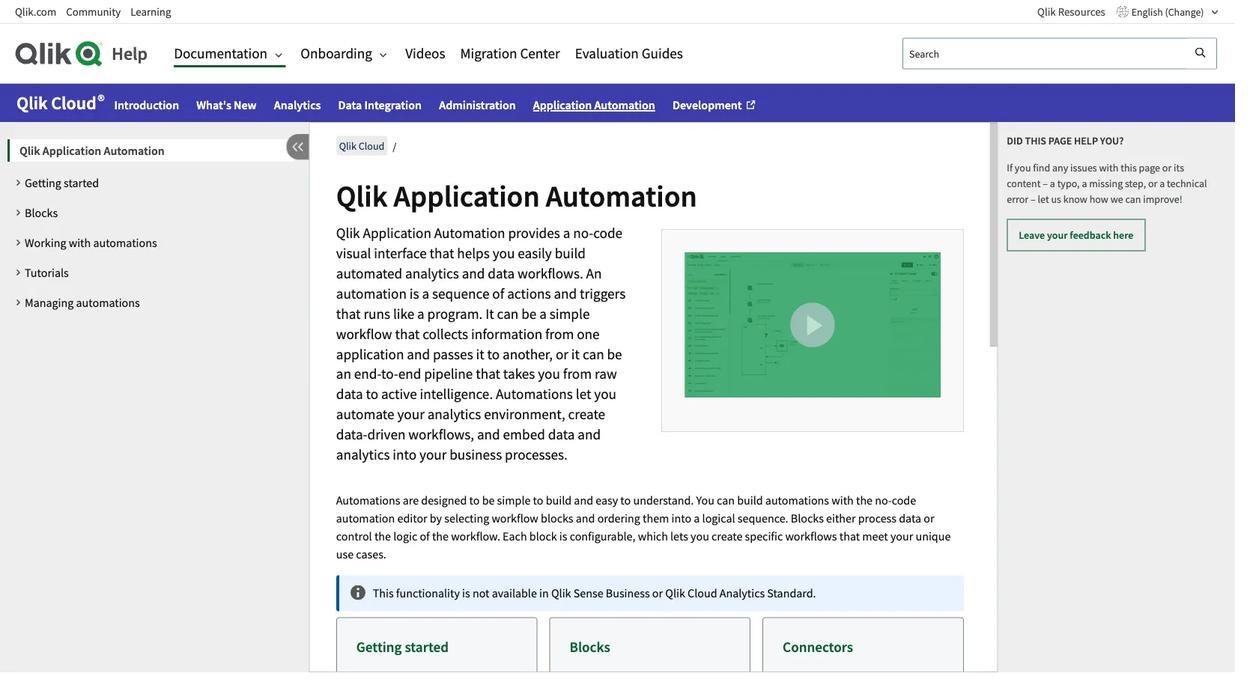 Task type: describe. For each thing, give the bounding box(es) containing it.
cloud for did
[[51, 92, 96, 114]]

feedback
[[1071, 229, 1112, 242]]

automation for control
[[336, 512, 395, 527]]

managing
[[25, 295, 74, 310]]

you?
[[1101, 134, 1125, 148]]

0 horizontal spatial getting started link
[[15, 174, 294, 192]]

1 it from the left
[[476, 345, 484, 363]]

qlik cloud for did
[[16, 92, 96, 114]]

automations inside tree item
[[76, 295, 140, 310]]

english (change)
[[1132, 5, 1207, 18]]

actions
[[507, 285, 551, 303]]

page
[[1049, 134, 1073, 148]]

tree containing qlik application automation
[[7, 126, 294, 318]]

that left takes
[[476, 365, 500, 383]]

configurable,
[[570, 530, 636, 545]]

data integration link
[[339, 98, 422, 113]]

program.
[[427, 305, 483, 323]]

automations inside qlik application automation provides a no-code visual interface that helps you easily build automated analytics and data workflows. an automation is a sequence of actions and triggers that runs like a program. it can be a simple workflow that collects information from one application and passes it to another, or it can be an end-to-end pipeline that takes you from raw data to active intelligence. automations let you automate your analytics environment, create data-driven workflows, and embed data and analytics into your business processes.
[[496, 385, 573, 403]]

create inside the automations are designed to be simple to build and easy to understand. you can build automations with the no-code automation editor by selecting workflow blocks and ordering them into a logical sequence. blocks either process data or control the logic of the workflow. each block is configurable, which lets you create specific workflows that meet your unique use cases.
[[712, 530, 743, 545]]

into inside qlik application automation provides a no-code visual interface that helps you easily build automated analytics and data workflows. an automation is a sequence of actions and triggers that runs like a program. it can be a simple workflow that collects information from one application and passes it to another, or it can be an end-to-end pipeline that takes you from raw data to active intelligence. automations let you automate your analytics environment, create data-driven workflows, and embed data and analytics into your business processes.
[[393, 446, 417, 464]]

it
[[485, 305, 494, 323]]

your inside button
[[1048, 229, 1068, 242]]

to down end-
[[366, 385, 378, 403]]

if
[[1008, 161, 1013, 175]]

that left the helps
[[430, 244, 454, 262]]

integration
[[365, 98, 422, 113]]

this
[[1026, 134, 1047, 148]]

qlik help home image
[[7, 35, 112, 72]]

to-
[[381, 365, 398, 383]]

use
[[336, 548, 353, 563]]

raw
[[595, 365, 617, 383]]

evaluation guides
[[575, 44, 684, 62]]

environment,
[[484, 405, 565, 423]]

community link
[[66, 4, 121, 18]]

end-
[[354, 365, 381, 383]]

not
[[473, 587, 489, 602]]

you inside the automations are designed to be simple to build and easy to understand. you can build automations with the no-code automation editor by selecting workflow blocks and ordering them into a logical sequence. blocks either process data or control the logic of the workflow. each block is configurable, which lets you create specific workflows that meet your unique use cases.
[[691, 530, 709, 545]]

one
[[577, 325, 600, 343]]

did
[[1008, 134, 1024, 148]]

and up business on the left bottom of the page
[[477, 426, 500, 444]]

logical
[[702, 512, 735, 527]]

sense
[[574, 587, 603, 602]]

new
[[234, 98, 257, 113]]

into inside the automations are designed to be simple to build and easy to understand. you can build automations with the no-code automation editor by selecting workflow blocks and ordering them into a logical sequence. blocks either process data or control the logic of the workflow. each block is configurable, which lets you create specific workflows that meet your unique use cases.
[[672, 512, 692, 527]]

0 vertical spatial analytics
[[274, 98, 321, 113]]

1 horizontal spatial blocks
[[570, 638, 610, 656]]

qlik application automation inside tree item
[[19, 143, 165, 158]]

a right provides
[[563, 224, 570, 242]]

1 vertical spatial be
[[607, 345, 622, 363]]

a right like
[[417, 305, 424, 323]]

help link
[[7, 35, 159, 72]]

automated
[[336, 264, 402, 282]]

tutorials
[[25, 265, 69, 280]]

missing
[[1090, 177, 1124, 190]]

an
[[586, 264, 602, 282]]

a up improve!
[[1160, 177, 1166, 190]]

0 vertical spatial analytics
[[405, 264, 459, 282]]

build up sequence.
[[737, 494, 763, 509]]

qlik inside qlik application automation provides a no-code visual interface that helps you easily build automated analytics and data workflows. an automation is a sequence of actions and triggers that runs like a program. it can be a simple workflow that collects information from one application and passes it to another, or it can be an end-to-end pipeline that takes you from raw data to active intelligence. automations let you automate your analytics environment, create data-driven workflows, and embed data and analytics into your business processes.
[[336, 224, 360, 242]]

tutorials link
[[15, 264, 294, 282]]

2 horizontal spatial cloud
[[688, 587, 717, 602]]

1 horizontal spatial the
[[432, 530, 449, 545]]

documentation
[[174, 44, 268, 62]]

or down page
[[1149, 177, 1158, 190]]

specific
[[745, 530, 783, 545]]

build up blocks on the bottom left of page
[[546, 494, 572, 509]]

qlik cloud for qlik
[[339, 139, 384, 153]]

automation for workflow
[[336, 285, 407, 303]]

create inside qlik application automation provides a no-code visual interface that helps you easily build automated analytics and data workflows. an automation is a sequence of actions and triggers that runs like a program. it can be a simple workflow that collects information from one application and passes it to another, or it can be an end-to-end pipeline that takes you from raw data to active intelligence. automations let you automate your analytics environment, create data-driven workflows, and embed data and analytics into your business processes.
[[568, 405, 605, 423]]

or right the business
[[652, 587, 663, 602]]

getting started tree item
[[15, 168, 294, 198]]

qlik application automation link
[[7, 140, 294, 162]]

administration link
[[439, 98, 516, 113]]

if you find any issues with this page or its content – a typo, a missing step, or a technical error – let us know how we can improve!
[[1008, 161, 1208, 206]]

information
[[471, 325, 542, 343]]

0 horizontal spatial blocks link
[[15, 204, 294, 222]]

which
[[638, 530, 668, 545]]

0 horizontal spatial –
[[1031, 193, 1036, 206]]

them
[[643, 512, 669, 527]]

and left easy
[[574, 494, 593, 509]]

data up actions
[[488, 264, 515, 282]]

getting started inside tree item
[[25, 176, 99, 191]]

automations inside "tree item"
[[93, 235, 157, 250]]

available
[[492, 587, 537, 602]]

be inside the automations are designed to be simple to build and easy to understand. you can build automations with the no-code automation editor by selecting workflow blocks and ordering them into a logical sequence. blocks either process data or control the logic of the workflow. each block is configurable, which lets you create specific workflows that meet your unique use cases.
[[482, 494, 495, 509]]

application inside qlik application automation link
[[43, 143, 101, 158]]

application
[[336, 345, 404, 363]]

that down like
[[395, 325, 420, 343]]

data up processes.
[[548, 426, 575, 444]]

sequence
[[432, 285, 489, 303]]

pipeline
[[424, 365, 473, 383]]

in
[[539, 587, 549, 602]]

cases.
[[356, 548, 386, 563]]

and down the raw
[[578, 426, 601, 444]]

with inside the automations are designed to be simple to build and easy to understand. you can build automations with the no-code automation editor by selecting workflow blocks and ordering them into a logical sequence. blocks either process data or control the logic of the workflow. each block is configurable, which lets you create specific workflows that meet your unique use cases.
[[832, 494, 854, 509]]

qlik cloud link for qlik
[[336, 136, 387, 156]]

end
[[398, 365, 421, 383]]

to up the selecting
[[469, 494, 480, 509]]

getting inside getting started tree item
[[25, 176, 61, 191]]

runs
[[363, 305, 390, 323]]

you down another,
[[538, 365, 560, 383]]

understand.
[[633, 494, 694, 509]]

code inside the automations are designed to be simple to build and easy to understand. you can build automations with the no-code automation editor by selecting workflow blocks and ordering them into a logical sequence. blocks either process data or control the logic of the workflow. each block is configurable, which lets you create specific workflows that meet your unique use cases.
[[892, 494, 916, 509]]

or left its
[[1163, 161, 1172, 175]]

working with automations link
[[15, 234, 294, 252]]

videos link
[[406, 43, 446, 64]]

each
[[503, 530, 527, 545]]

managing automations tree item
[[15, 288, 294, 318]]

find
[[1034, 161, 1051, 175]]

you
[[696, 494, 715, 509]]

can inside the automations are designed to be simple to build and easy to understand. you can build automations with the no-code automation editor by selecting workflow blocks and ordering them into a logical sequence. blocks either process data or control the logic of the workflow. each block is configurable, which lets you create specific workflows that meet your unique use cases.
[[717, 494, 735, 509]]

and up configurable,
[[576, 512, 595, 527]]

introduction link
[[114, 98, 179, 113]]

qlik.com
[[15, 4, 56, 18]]

we
[[1111, 193, 1124, 206]]

selecting
[[444, 512, 489, 527]]

sequence.
[[738, 512, 789, 527]]

is inside the automations are designed to be simple to build and easy to understand. you can build automations with the no-code automation editor by selecting workflow blocks and ordering them into a logical sequence. blocks either process data or control the logic of the workflow. each block is configurable, which lets you create specific workflows that meet your unique use cases.
[[559, 530, 567, 545]]

like
[[393, 305, 414, 323]]

us
[[1052, 193, 1062, 206]]

that left runs
[[336, 305, 361, 323]]

to up blocks on the bottom left of page
[[533, 494, 543, 509]]

issues
[[1071, 161, 1098, 175]]

workflow.
[[451, 530, 500, 545]]

control
[[336, 530, 372, 545]]

logic
[[393, 530, 417, 545]]

technical
[[1168, 177, 1208, 190]]

easy
[[596, 494, 618, 509]]

blocks tree item
[[15, 198, 294, 228]]

this functionality is not available in qlik sense business or qlik cloud analytics standard .
[[373, 587, 816, 602]]

can down one
[[583, 345, 604, 363]]

this
[[373, 587, 394, 602]]

simple inside the automations are designed to be simple to build and easy to understand. you can build automations with the no-code automation editor by selecting workflow blocks and ordering them into a logical sequence. blocks either process data or control the logic of the workflow. each block is configurable, which lets you create specific workflows that meet your unique use cases.
[[497, 494, 531, 509]]

qlik resources
[[1038, 4, 1106, 18]]

1 vertical spatial getting started
[[356, 638, 449, 656]]

active
[[381, 385, 417, 403]]

you inside if you find any issues with this page or its content – a typo, a missing step, or a technical error – let us know how we can improve!
[[1015, 161, 1032, 175]]

video thumbnail image
[[673, 241, 952, 409]]

automations inside the automations are designed to be simple to build and easy to understand. you can build automations with the no-code automation editor by selecting workflow blocks and ordering them into a logical sequence. blocks either process data or control the logic of the workflow. each block is configurable, which lets you create specific workflows that meet your unique use cases.
[[336, 494, 400, 509]]

1 vertical spatial getting started link
[[337, 619, 537, 674]]

easily
[[518, 244, 552, 262]]

english
[[1132, 5, 1164, 18]]

documentation link
[[174, 43, 286, 64]]

to right easy
[[621, 494, 631, 509]]

2 vertical spatial analytics
[[336, 446, 390, 464]]

1 horizontal spatial started
[[405, 638, 449, 656]]

migration center
[[461, 44, 560, 62]]

1 horizontal spatial is
[[462, 587, 470, 602]]

application inside qlik application automation provides a no-code visual interface that helps you easily build automated analytics and data workflows. an automation is a sequence of actions and triggers that runs like a program. it can be a simple workflow that collects information from one application and passes it to another, or it can be an end-to-end pipeline that takes you from raw data to active intelligence. automations let you automate your analytics environment, create data-driven workflows, and embed data and analytics into your business processes.
[[363, 224, 431, 242]]



Task type: vqa. For each thing, say whether or not it's contained in the screenshot.
or
yes



Task type: locate. For each thing, give the bounding box(es) containing it.
onboarding link
[[301, 43, 391, 64]]

– right error
[[1031, 193, 1036, 206]]

0 horizontal spatial cloud
[[51, 92, 96, 114]]

your
[[1048, 229, 1068, 242], [397, 405, 424, 423], [419, 446, 447, 464], [891, 530, 913, 545]]

getting up 'working'
[[25, 176, 61, 191]]

analytics
[[405, 264, 459, 282], [427, 405, 481, 423], [336, 446, 390, 464]]

data integration
[[339, 98, 422, 113]]

2 horizontal spatial is
[[559, 530, 567, 545]]

qlik inside tree item
[[19, 143, 40, 158]]

create down logical
[[712, 530, 743, 545]]

qlik.com link
[[15, 4, 56, 18]]

1 horizontal spatial analytics
[[720, 587, 765, 602]]

ordering
[[597, 512, 640, 527]]

qlik application automation provides a no-code visual interface that helps you easily build automated analytics and data workflows. an automation is a sequence of actions and triggers that runs like a program. it can be a simple workflow that collects information from one application and passes it to another, or it can be an end-to-end pipeline that takes you from raw data to active intelligence. automations let you automate your analytics environment, create data-driven workflows, and embed data and analytics into your business processes.
[[336, 224, 626, 464]]

takes
[[503, 365, 535, 383]]

analytics right new
[[274, 98, 321, 113]]

that down either on the bottom right of page
[[840, 530, 860, 545]]

1 horizontal spatial code
[[892, 494, 916, 509]]

1 horizontal spatial of
[[492, 285, 504, 303]]

be down actions
[[521, 305, 537, 323]]

tutorials tree item
[[15, 258, 294, 288]]

qlik application automation up getting started tree item at the left top of the page
[[19, 143, 165, 158]]

the
[[856, 494, 873, 509], [374, 530, 391, 545], [432, 530, 449, 545]]

1 horizontal spatial qlik cloud
[[339, 139, 384, 153]]

1 horizontal spatial let
[[1039, 193, 1050, 206]]

1 vertical spatial is
[[559, 530, 567, 545]]

0 vertical spatial blocks
[[25, 206, 58, 221]]

1 horizontal spatial automations
[[496, 385, 573, 403]]

1 horizontal spatial into
[[672, 512, 692, 527]]

working
[[25, 235, 66, 250]]

development link
[[673, 98, 756, 113]]

0 vertical spatial into
[[393, 446, 417, 464]]

0 horizontal spatial be
[[482, 494, 495, 509]]

help
[[1075, 134, 1099, 148]]

learning
[[131, 4, 171, 18]]

analytics left standard
[[720, 587, 765, 602]]

your right meet
[[891, 530, 913, 545]]

0 vertical spatial automation
[[336, 285, 407, 303]]

application automation link
[[534, 98, 656, 113]]

1 vertical spatial automation
[[336, 512, 395, 527]]

leave your feedback here button
[[1008, 219, 1146, 251]]

with inside if you find any issues with this page or its content – a typo, a missing step, or a technical error – let us know how we can improve!
[[1100, 161, 1119, 175]]

0 horizontal spatial create
[[568, 405, 605, 423]]

intelligence.
[[420, 385, 493, 403]]

2 vertical spatial blocks
[[570, 638, 610, 656]]

the up cases.
[[374, 530, 391, 545]]

– down find
[[1044, 177, 1049, 190]]

no- up an
[[573, 224, 593, 242]]

a down actions
[[539, 305, 547, 323]]

introduction
[[114, 98, 179, 113]]

0 horizontal spatial no-
[[573, 224, 593, 242]]

editor
[[397, 512, 427, 527]]

improve!
[[1144, 193, 1183, 206]]

getting started link up blocks tree item
[[15, 174, 294, 192]]

0 vertical spatial automations
[[496, 385, 573, 403]]

1 vertical spatial into
[[672, 512, 692, 527]]

qlik application automation tree item
[[7, 134, 294, 168]]

0 vertical spatial qlik application automation
[[19, 143, 165, 158]]

automations up 'environment,'
[[496, 385, 573, 403]]

0 vertical spatial simple
[[550, 305, 590, 323]]

data
[[488, 264, 515, 282], [336, 385, 363, 403], [548, 426, 575, 444], [899, 512, 922, 527]]

0 horizontal spatial it
[[476, 345, 484, 363]]

with inside "tree item"
[[69, 235, 91, 250]]

0 vertical spatial of
[[492, 285, 504, 303]]

help
[[112, 42, 148, 65]]

automation inside tree item
[[104, 143, 165, 158]]

cloud down lets
[[688, 587, 717, 602]]

build inside qlik application automation provides a no-code visual interface that helps you easily build automated analytics and data workflows. an automation is a sequence of actions and triggers that runs like a program. it can be a simple workflow that collects information from one application and passes it to another, or it can be an end-to-end pipeline that takes you from raw data to active intelligence. automations let you automate your analytics environment, create data-driven workflows, and embed data and analytics into your business processes.
[[555, 244, 586, 262]]

you right the helps
[[493, 244, 515, 262]]

1 vertical spatial code
[[892, 494, 916, 509]]

0 vertical spatial from
[[545, 325, 574, 343]]

1 vertical spatial cloud
[[358, 139, 384, 153]]

blocks
[[25, 206, 58, 221], [791, 512, 824, 527], [570, 638, 610, 656]]

from left one
[[545, 325, 574, 343]]

qlik cloud down the data
[[339, 139, 384, 153]]

1 vertical spatial –
[[1031, 193, 1036, 206]]

2 vertical spatial with
[[832, 494, 854, 509]]

from left the raw
[[563, 365, 592, 383]]

1 vertical spatial let
[[576, 385, 591, 403]]

1 vertical spatial blocks link
[[550, 619, 750, 674]]

of up it
[[492, 285, 504, 303]]

1 vertical spatial create
[[712, 530, 743, 545]]

qlik cloud down qlik help home image
[[16, 92, 96, 114]]

automation up control
[[336, 512, 395, 527]]

2 vertical spatial is
[[462, 587, 470, 602]]

getting started link down the functionality
[[337, 619, 537, 674]]

working with automations
[[25, 235, 157, 250]]

it down one
[[571, 345, 580, 363]]

1 vertical spatial from
[[563, 365, 592, 383]]

cloud down data integration link
[[358, 139, 384, 153]]

1 vertical spatial automations
[[336, 494, 400, 509]]

or inside qlik application automation provides a no-code visual interface that helps you easily build automated analytics and data workflows. an automation is a sequence of actions and triggers that runs like a program. it can be a simple workflow that collects information from one application and passes it to another, or it can be an end-to-end pipeline that takes you from raw data to active intelligence. automations let you automate your analytics environment, create data-driven workflows, and embed data and analytics into your business processes.
[[556, 345, 569, 363]]

automation inside qlik application automation provides a no-code visual interface that helps you easily build automated analytics and data workflows. an automation is a sequence of actions and triggers that runs like a program. it can be a simple workflow that collects information from one application and passes it to another, or it can be an end-to-end pipeline that takes you from raw data to active intelligence. automations let you automate your analytics environment, create data-driven workflows, and embed data and analytics into your business processes.
[[336, 285, 407, 303]]

a left "typo,"
[[1051, 177, 1056, 190]]

cloud down help link
[[51, 92, 96, 114]]

1 horizontal spatial qlik application automation
[[336, 177, 697, 215]]

no- inside the automations are designed to be simple to build and easy to understand. you can build automations with the no-code automation editor by selecting workflow blocks and ordering them into a logical sequence. blocks either process data or control the logic of the workflow. each block is configurable, which lets you create specific workflows that meet your unique use cases.
[[875, 494, 892, 509]]

2 horizontal spatial the
[[856, 494, 873, 509]]

of inside the automations are designed to be simple to build and easy to understand. you can build automations with the no-code automation editor by selecting workflow blocks and ordering them into a logical sequence. blocks either process data or control the logic of the workflow. each block is configurable, which lets you create specific workflows that meet your unique use cases.
[[420, 530, 430, 545]]

what's
[[197, 98, 231, 113]]

1 vertical spatial analytics
[[427, 405, 481, 423]]

into up lets
[[672, 512, 692, 527]]

0 vertical spatial getting started
[[25, 176, 99, 191]]

resources
[[1059, 4, 1106, 18]]

connectors link
[[763, 619, 963, 674]]

application automation
[[534, 98, 656, 113]]

getting started up 'working'
[[25, 176, 99, 191]]

with up missing
[[1100, 161, 1119, 175]]

1 horizontal spatial workflow
[[492, 512, 538, 527]]

workflow inside qlik application automation provides a no-code visual interface that helps you easily build automated analytics and data workflows. an automation is a sequence of actions and triggers that runs like a program. it can be a simple workflow that collects information from one application and passes it to another, or it can be an end-to-end pipeline that takes you from raw data to active intelligence. automations let you automate your analytics environment, create data-driven workflows, and embed data and analytics into your business processes.
[[336, 325, 392, 343]]

blocks inside tree item
[[25, 206, 58, 221]]

blocks inside the automations are designed to be simple to build and easy to understand. you can build automations with the no-code automation editor by selecting workflow blocks and ordering them into a logical sequence. blocks either process data or control the logic of the workflow. each block is configurable, which lets you create specific workflows that meet your unique use cases.
[[791, 512, 824, 527]]

that inside the automations are designed to be simple to build and easy to understand. you can build automations with the no-code automation editor by selecting workflow blocks and ordering them into a logical sequence. blocks either process data or control the logic of the workflow. each block is configurable, which lets you create specific workflows that meet your unique use cases.
[[840, 530, 860, 545]]

a down you
[[694, 512, 700, 527]]

2 it from the left
[[571, 345, 580, 363]]

1 vertical spatial workflow
[[492, 512, 538, 527]]

0 vertical spatial be
[[521, 305, 537, 323]]

started down the functionality
[[405, 638, 449, 656]]

automation inside the automations are designed to be simple to build and easy to understand. you can build automations with the no-code automation editor by selecting workflow blocks and ordering them into a logical sequence. blocks either process data or control the logic of the workflow. each block is configurable, which lets you create specific workflows that meet your unique use cases.
[[336, 512, 395, 527]]

can down step,
[[1126, 193, 1142, 206]]

administration
[[439, 98, 516, 113]]

into down driven
[[393, 446, 417, 464]]

0 horizontal spatial qlik application automation
[[19, 143, 165, 158]]

by
[[430, 512, 442, 527]]

videos
[[406, 44, 446, 62]]

code up process
[[892, 494, 916, 509]]

0 horizontal spatial getting started
[[25, 176, 99, 191]]

of
[[492, 285, 504, 303], [420, 530, 430, 545]]

the down by at the bottom left of page
[[432, 530, 449, 545]]

0 horizontal spatial let
[[576, 385, 591, 403]]

started up working with automations
[[64, 176, 99, 191]]

this
[[1121, 161, 1138, 175]]

your down workflows,
[[419, 446, 447, 464]]

workflow up application
[[336, 325, 392, 343]]

simple up each
[[497, 494, 531, 509]]

evaluation guides link
[[575, 43, 684, 64]]

tree
[[7, 126, 294, 318]]

data up unique
[[899, 512, 922, 527]]

2 vertical spatial automations
[[766, 494, 829, 509]]

automations inside the automations are designed to be simple to build and easy to understand. you can build automations with the no-code automation editor by selecting workflow blocks and ordering them into a logical sequence. blocks either process data or control the logic of the workflow. each block is configurable, which lets you create specific workflows that meet your unique use cases.
[[766, 494, 829, 509]]

2 automation from the top
[[336, 512, 395, 527]]

is up like
[[409, 285, 419, 303]]

1 horizontal spatial qlik cloud link
[[336, 136, 387, 156]]

analytics down data-
[[336, 446, 390, 464]]

working with automations tree item
[[15, 228, 294, 258]]

of right logic
[[420, 530, 430, 545]]

started inside tree item
[[64, 176, 99, 191]]

code up an
[[593, 224, 623, 242]]

simple inside qlik application automation provides a no-code visual interface that helps you easily build automated analytics and data workflows. an automation is a sequence of actions and triggers that runs like a program. it can be a simple workflow that collects information from one application and passes it to another, or it can be an end-to-end pipeline that takes you from raw data to active intelligence. automations let you automate your analytics environment, create data-driven workflows, and embed data and analytics into your business processes.
[[550, 305, 590, 323]]

connectors
[[783, 638, 853, 656]]

0 vertical spatial started
[[64, 176, 99, 191]]

1 horizontal spatial getting started link
[[337, 619, 537, 674]]

no- up process
[[875, 494, 892, 509]]

qlik inside "link"
[[1038, 4, 1057, 18]]

of inside qlik application automation provides a no-code visual interface that helps you easily build automated analytics and data workflows. an automation is a sequence of actions and triggers that runs like a program. it can be a simple workflow that collects information from one application and passes it to another, or it can be an end-to-end pipeline that takes you from raw data to active intelligence. automations let you automate your analytics environment, create data-driven workflows, and embed data and analytics into your business processes.
[[492, 285, 504, 303]]

with up either on the bottom right of page
[[832, 494, 854, 509]]

automation inside qlik application automation provides a no-code visual interface that helps you easily build automated analytics and data workflows. an automation is a sequence of actions and triggers that runs like a program. it can be a simple workflow that collects information from one application and passes it to another, or it can be an end-to-end pipeline that takes you from raw data to active intelligence. automations let you automate your analytics environment, create data-driven workflows, and embed data and analytics into your business processes.
[[434, 224, 505, 242]]

0 vertical spatial getting started link
[[15, 174, 294, 192]]

a down 'issues'
[[1083, 177, 1088, 190]]

0 vertical spatial automations
[[93, 235, 157, 250]]

center
[[520, 44, 560, 62]]

0 horizontal spatial getting
[[25, 176, 61, 191]]

qlik cloud link for did
[[16, 92, 104, 114]]

or up unique
[[924, 512, 935, 527]]

you
[[1015, 161, 1032, 175], [493, 244, 515, 262], [538, 365, 560, 383], [594, 385, 617, 403], [691, 530, 709, 545]]

workflows
[[785, 530, 837, 545]]

another,
[[503, 345, 553, 363]]

page
[[1140, 161, 1161, 175]]

0 horizontal spatial of
[[420, 530, 430, 545]]

data down the an
[[336, 385, 363, 403]]

know
[[1064, 193, 1088, 206]]

build
[[555, 244, 586, 262], [546, 494, 572, 509], [737, 494, 763, 509]]

be up the selecting
[[482, 494, 495, 509]]

workflows,
[[408, 426, 474, 444]]

can right it
[[497, 305, 519, 323]]

migration
[[461, 44, 518, 62]]

you right if
[[1015, 161, 1032, 175]]

typo,
[[1058, 177, 1081, 190]]

analytics down intelligence.
[[427, 405, 481, 423]]

1 vertical spatial automations
[[76, 295, 140, 310]]

is
[[409, 285, 419, 303], [559, 530, 567, 545], [462, 587, 470, 602]]

can inside if you find any issues with this page or its content – a typo, a missing step, or a technical error – let us know how we can improve!
[[1126, 193, 1142, 206]]

getting started link
[[15, 174, 294, 192], [337, 619, 537, 674]]

automations up control
[[336, 494, 400, 509]]

0 vertical spatial qlik cloud
[[16, 92, 96, 114]]

getting started down this on the left of page
[[356, 638, 449, 656]]

leave your feedback here
[[1020, 229, 1134, 242]]

workflows.
[[518, 264, 583, 282]]

0 vertical spatial workflow
[[336, 325, 392, 343]]

it right "passes"
[[476, 345, 484, 363]]

0 horizontal spatial the
[[374, 530, 391, 545]]

managing automations
[[25, 295, 140, 310]]

evaluation
[[575, 44, 639, 62]]

data
[[339, 98, 362, 113]]

and down workflows. on the top of the page
[[554, 285, 577, 303]]

is down blocks on the bottom left of page
[[559, 530, 567, 545]]

into
[[393, 446, 417, 464], [672, 512, 692, 527]]

to down "information"
[[487, 345, 500, 363]]

1 horizontal spatial blocks link
[[550, 619, 750, 674]]

either
[[826, 512, 856, 527]]

1 horizontal spatial create
[[712, 530, 743, 545]]

getting down this on the left of page
[[356, 638, 402, 656]]

a left sequence at the top
[[422, 285, 429, 303]]

analytics up sequence at the top
[[405, 264, 459, 282]]

1 vertical spatial no-
[[875, 494, 892, 509]]

build up workflows. on the top of the page
[[555, 244, 586, 262]]

1 horizontal spatial simple
[[550, 305, 590, 323]]

step,
[[1126, 177, 1147, 190]]

1 vertical spatial getting
[[356, 638, 402, 656]]

1 horizontal spatial getting
[[356, 638, 402, 656]]

data inside the automations are designed to be simple to build and easy to understand. you can build automations with the no-code automation editor by selecting workflow blocks and ordering them into a logical sequence. blocks either process data or control the logic of the workflow. each block is configurable, which lets you create specific workflows that meet your unique use cases.
[[899, 512, 922, 527]]

1 automation from the top
[[336, 285, 407, 303]]

or
[[1163, 161, 1172, 175], [1149, 177, 1158, 190], [556, 345, 569, 363], [924, 512, 935, 527], [652, 587, 663, 602]]

simple
[[550, 305, 590, 323], [497, 494, 531, 509]]

qlik application automation up provides
[[336, 177, 697, 215]]

0 horizontal spatial simple
[[497, 494, 531, 509]]

your down "active"
[[397, 405, 424, 423]]

with right 'working'
[[69, 235, 91, 250]]

0 horizontal spatial qlik cloud link
[[16, 92, 104, 114]]

or right another,
[[556, 345, 569, 363]]

1 vertical spatial of
[[420, 530, 430, 545]]

functionality
[[396, 587, 460, 602]]

data-
[[336, 426, 367, 444]]

1 horizontal spatial –
[[1044, 177, 1049, 190]]

1 horizontal spatial it
[[571, 345, 580, 363]]

guides
[[642, 44, 684, 62]]

analytics link
[[274, 98, 321, 113]]

no- inside qlik application automation provides a no-code visual interface that helps you easily build automated analytics and data workflows. an automation is a sequence of actions and triggers that runs like a program. it can be a simple workflow that collects information from one application and passes it to another, or it can be an end-to-end pipeline that takes you from raw data to active intelligence. automations let you automate your analytics environment, create data-driven workflows, and embed data and analytics into your business processes.
[[573, 224, 593, 242]]

let inside qlik application automation provides a no-code visual interface that helps you easily build automated analytics and data workflows. an automation is a sequence of actions and triggers that runs like a program. it can be a simple workflow that collects information from one application and passes it to another, or it can be an end-to-end pipeline that takes you from raw data to active intelligence. automations let you automate your analytics environment, create data-driven workflows, and embed data and analytics into your business processes.
[[576, 385, 591, 403]]

qlik cloud link down qlik help home image
[[16, 92, 104, 114]]

0 vertical spatial is
[[409, 285, 419, 303]]

0 vertical spatial no-
[[573, 224, 593, 242]]

analytics
[[274, 98, 321, 113], [720, 587, 765, 602]]

simple up one
[[550, 305, 590, 323]]

is inside qlik application automation provides a no-code visual interface that helps you easily build automated analytics and data workflows. an automation is a sequence of actions and triggers that runs like a program. it can be a simple workflow that collects information from one application and passes it to another, or it can be an end-to-end pipeline that takes you from raw data to active intelligence. automations let you automate your analytics environment, create data-driven workflows, and embed data and analytics into your business processes.
[[409, 285, 419, 303]]

driven
[[367, 426, 406, 444]]

1 vertical spatial qlik application automation
[[336, 177, 697, 215]]

0 vertical spatial cloud
[[51, 92, 96, 114]]

2 horizontal spatial with
[[1100, 161, 1119, 175]]

0 vertical spatial with
[[1100, 161, 1119, 175]]

and down the helps
[[462, 264, 485, 282]]

0 vertical spatial –
[[1044, 177, 1049, 190]]

is left not
[[462, 587, 470, 602]]

content
[[1008, 177, 1041, 190]]

workflow inside the automations are designed to be simple to build and easy to understand. you can build automations with the no-code automation editor by selecting workflow blocks and ordering them into a logical sequence. blocks either process data or control the logic of the workflow. each block is configurable, which lets you create specific workflows that meet your unique use cases.
[[492, 512, 538, 527]]

and up end
[[407, 345, 430, 363]]

your inside the automations are designed to be simple to build and easy to understand. you can build automations with the no-code automation editor by selecting workflow blocks and ordering them into a logical sequence. blocks either process data or control the logic of the workflow. each block is configurable, which lets you create specific workflows that meet your unique use cases.
[[891, 530, 913, 545]]

1 horizontal spatial cloud
[[358, 139, 384, 153]]

0 vertical spatial let
[[1039, 193, 1050, 206]]

1 vertical spatial started
[[405, 638, 449, 656]]

0 vertical spatial create
[[568, 405, 605, 423]]

automate
[[336, 405, 394, 423]]

automation
[[336, 285, 407, 303], [336, 512, 395, 527]]

Search search field
[[904, 39, 1184, 69]]

1 vertical spatial blocks
[[791, 512, 824, 527]]

you down the raw
[[594, 385, 617, 403]]

cloud
[[51, 92, 96, 114], [358, 139, 384, 153], [688, 587, 717, 602]]

your right "leave"
[[1048, 229, 1068, 242]]

can up logical
[[717, 494, 735, 509]]

1 vertical spatial simple
[[497, 494, 531, 509]]

blocks up 'working'
[[25, 206, 58, 221]]

cloud inside the qlik cloud link
[[358, 139, 384, 153]]

0 vertical spatial blocks link
[[15, 204, 294, 222]]

a inside the automations are designed to be simple to build and easy to understand. you can build automations with the no-code automation editor by selecting workflow blocks and ordering them into a logical sequence. blocks either process data or control the logic of the workflow. each block is configurable, which lets you create specific workflows that meet your unique use cases.
[[694, 512, 700, 527]]

automations are designed to be simple to build and easy to understand. you can build automations with the no-code automation editor by selecting workflow blocks and ordering them into a logical sequence. blocks either process data or control the logic of the workflow. each block is configurable, which lets you create specific workflows that meet your unique use cases.
[[336, 494, 951, 563]]

learning link
[[131, 4, 171, 18]]

0 horizontal spatial code
[[593, 224, 623, 242]]

1 horizontal spatial getting started
[[356, 638, 449, 656]]

create down the raw
[[568, 405, 605, 423]]

1 vertical spatial with
[[69, 235, 91, 250]]

1 horizontal spatial no-
[[875, 494, 892, 509]]

provides
[[508, 224, 560, 242]]

2 horizontal spatial blocks
[[791, 512, 824, 527]]

1 vertical spatial qlik cloud link
[[336, 136, 387, 156]]

or inside the automations are designed to be simple to build and easy to understand. you can build automations with the no-code automation editor by selecting workflow blocks and ordering them into a logical sequence. blocks either process data or control the logic of the workflow. each block is configurable, which lets you create specific workflows that meet your unique use cases.
[[924, 512, 935, 527]]

cloud for qlik
[[358, 139, 384, 153]]

blocks up workflows
[[791, 512, 824, 527]]

workflow up each
[[492, 512, 538, 527]]

let inside if you find any issues with this page or its content – a typo, a missing step, or a technical error – let us know how we can improve!
[[1039, 193, 1050, 206]]

automations up tutorials link
[[93, 235, 157, 250]]

code inside qlik application automation provides a no-code visual interface that helps you easily build automated analytics and data workflows. an automation is a sequence of actions and triggers that runs like a program. it can be a simple workflow that collects information from one application and passes it to another, or it can be an end-to-end pipeline that takes you from raw data to active intelligence. automations let you automate your analytics environment, create data-driven workflows, and embed data and analytics into your business processes.
[[593, 224, 623, 242]]

its
[[1175, 161, 1185, 175]]

you right lets
[[691, 530, 709, 545]]

0 vertical spatial code
[[593, 224, 623, 242]]

0 horizontal spatial automations
[[336, 494, 400, 509]]

let left "us"
[[1039, 193, 1050, 206]]

1 vertical spatial qlik cloud
[[339, 139, 384, 153]]



